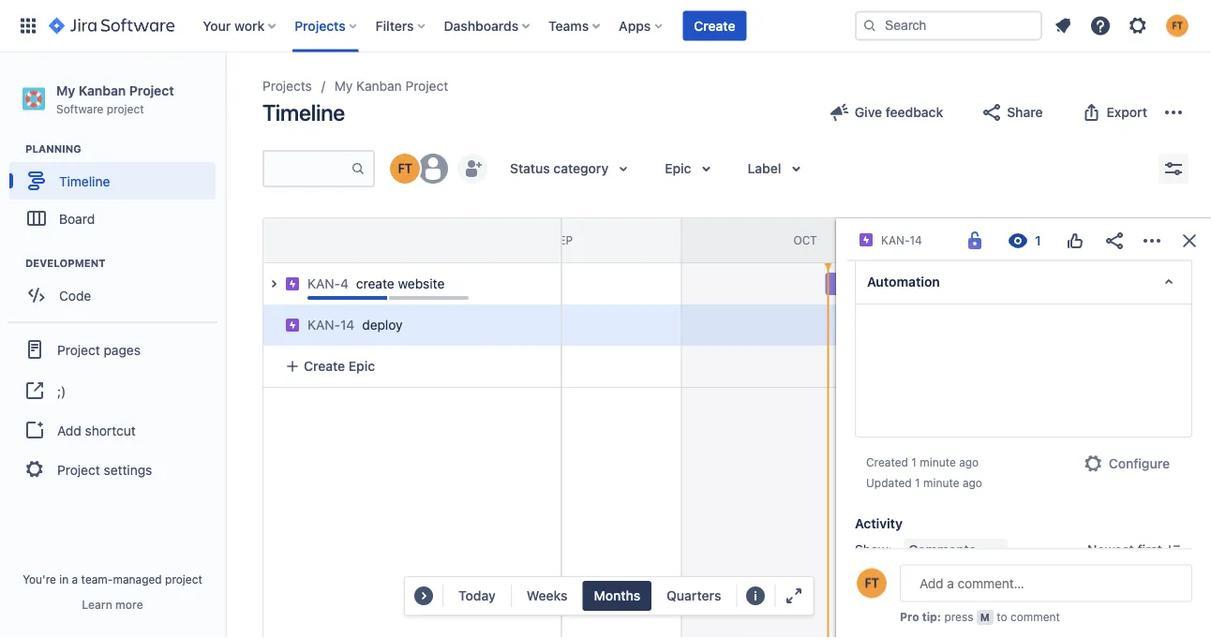 Task type: vqa. For each thing, say whether or not it's contained in the screenshot.
issue type icon
no



Task type: locate. For each thing, give the bounding box(es) containing it.
kan- for kan-14 deploy
[[307, 317, 340, 333]]

1 vertical spatial create
[[304, 359, 345, 374]]

minute
[[920, 456, 956, 469], [923, 477, 960, 490]]

1 vertical spatial epic
[[349, 359, 375, 374]]

give feedback button
[[817, 97, 955, 127]]

share image left share
[[981, 101, 1003, 124]]

kan-
[[881, 233, 910, 246], [307, 276, 340, 292], [307, 317, 340, 333]]

0 vertical spatial kan-14 link
[[881, 231, 922, 250]]

notifications image
[[1052, 15, 1074, 37]]

timeline down projects link
[[262, 99, 345, 126]]

activity
[[855, 517, 903, 532]]

1 horizontal spatial kanban
[[356, 78, 402, 94]]

14 for kan-14 deploy
[[340, 317, 355, 333]]

kan- for kan-14
[[881, 233, 910, 246]]

0 vertical spatial 1
[[912, 456, 917, 469]]

0 vertical spatial ago
[[959, 456, 979, 469]]

teams
[[549, 18, 589, 33]]

1
[[912, 456, 917, 469], [915, 477, 920, 490]]

14 up automation
[[910, 233, 922, 246]]

timeline
[[262, 99, 345, 126], [59, 173, 110, 189]]

kan-14 link down kan-4 link
[[307, 316, 355, 335]]

tip:
[[922, 611, 941, 624]]

to
[[997, 611, 1007, 624]]

weeks button
[[515, 581, 579, 611]]

1 vertical spatial epic image
[[285, 318, 300, 333]]

0 horizontal spatial project
[[107, 102, 144, 115]]

quarters
[[666, 588, 721, 604]]

epic left label
[[665, 161, 691, 176]]

projects right sidebar navigation image
[[262, 78, 312, 94]]

1 horizontal spatial my
[[334, 78, 353, 94]]

epic button
[[654, 154, 729, 184]]

0 vertical spatial epic
[[665, 161, 691, 176]]

comments button
[[903, 540, 1008, 562]]

my inside my kanban project software project
[[56, 82, 75, 98]]

ago up comments dropdown button
[[963, 477, 982, 490]]

code link
[[9, 277, 216, 314]]

ago
[[959, 456, 979, 469], [963, 477, 982, 490]]

created 1 minute ago updated 1 minute ago
[[866, 456, 982, 490]]

1 horizontal spatial kan-14 link
[[881, 231, 922, 250]]

code
[[59, 288, 91, 303]]

learn more
[[82, 598, 143, 611]]

quarters button
[[655, 581, 732, 611]]

kanban down filters
[[356, 78, 402, 94]]

kanban inside my kanban project software project
[[79, 82, 126, 98]]

months button
[[582, 581, 651, 611]]

development group
[[9, 256, 224, 320]]

0 horizontal spatial timeline
[[59, 173, 110, 189]]

projects inside popup button
[[295, 18, 346, 33]]

timeline link
[[9, 162, 216, 200]]

planning
[[25, 143, 81, 155]]

my right projects link
[[334, 78, 353, 94]]

epic image down epic icon
[[285, 318, 300, 333]]

kan- right epic icon
[[307, 276, 340, 292]]

shortcut
[[85, 423, 136, 438]]

0 horizontal spatial kan-14 link
[[307, 316, 355, 335]]

1 horizontal spatial epic
[[665, 161, 691, 176]]

project left sidebar navigation image
[[129, 82, 174, 98]]

timeline inside timeline link
[[59, 173, 110, 189]]

4
[[340, 276, 349, 292]]

filters button
[[370, 11, 433, 41]]

your profile and settings image
[[1166, 15, 1189, 37]]

create
[[694, 18, 735, 33], [304, 359, 345, 374]]

minute right updated
[[923, 477, 960, 490]]

0 vertical spatial create
[[694, 18, 735, 33]]

1 horizontal spatial 14
[[910, 233, 922, 246]]

0 horizontal spatial kanban
[[79, 82, 126, 98]]

14
[[910, 233, 922, 246], [340, 317, 355, 333]]

0 vertical spatial kan-
[[881, 233, 910, 246]]

1 vertical spatial 14
[[340, 317, 355, 333]]

epic inside "button"
[[349, 359, 375, 374]]

you're
[[23, 573, 56, 586]]

projects
[[295, 18, 346, 33], [262, 78, 312, 94]]

minute right created
[[920, 456, 956, 469]]

0 horizontal spatial create
[[304, 359, 345, 374]]

1 horizontal spatial create
[[694, 18, 735, 33]]

epic image
[[285, 277, 300, 292]]

my up software
[[56, 82, 75, 98]]

create right 'apps' 'dropdown button'
[[694, 18, 735, 33]]

share image inside "dropdown button"
[[981, 101, 1003, 124]]

kan-14 link up automation
[[881, 231, 922, 250]]

learn more button
[[82, 597, 143, 612]]

website
[[398, 276, 445, 292]]

export icon image
[[1080, 101, 1103, 124]]

sidebar navigation image
[[204, 75, 246, 112]]

add shortcut button
[[7, 412, 217, 449]]

press
[[944, 611, 973, 624]]

14 left deploy
[[340, 317, 355, 333]]

0 vertical spatial 14
[[910, 233, 922, 246]]

1 vertical spatial 1
[[915, 477, 920, 490]]

board
[[59, 211, 95, 226]]

banner containing your work
[[0, 0, 1211, 52]]

0 horizontal spatial epic image
[[285, 318, 300, 333]]

1 vertical spatial share image
[[1103, 230, 1126, 252]]

epic image
[[859, 233, 874, 248], [285, 318, 300, 333]]

project right software
[[107, 102, 144, 115]]

share image
[[981, 101, 1003, 124], [1103, 230, 1126, 252]]

kan-4 create website
[[307, 276, 445, 292]]

kan- left copy link to issue image
[[881, 233, 910, 246]]

0 vertical spatial epic image
[[859, 233, 874, 248]]

2 vertical spatial kan-
[[307, 317, 340, 333]]

your work button
[[197, 11, 283, 41]]

1 horizontal spatial project
[[165, 573, 202, 586]]

you're in a team-managed project
[[23, 573, 202, 586]]

project pages
[[57, 342, 141, 357]]

project
[[405, 78, 448, 94], [129, 82, 174, 98], [57, 342, 100, 357], [57, 462, 100, 477]]

1 right updated
[[915, 477, 920, 490]]

planning image
[[3, 138, 25, 160]]

1 vertical spatial minute
[[923, 477, 960, 490]]

ago right created
[[959, 456, 979, 469]]

projects up projects link
[[295, 18, 346, 33]]

1 vertical spatial ago
[[963, 477, 982, 490]]

create down kan-14 deploy
[[304, 359, 345, 374]]

newest first image
[[1166, 543, 1181, 558]]

help image
[[1089, 15, 1112, 37]]

Add a comment… field
[[900, 565, 1192, 602]]

project right managed
[[165, 573, 202, 586]]

create epic button
[[274, 350, 549, 383]]

your work
[[203, 18, 265, 33]]

primary element
[[11, 0, 855, 52]]

jira software image
[[49, 15, 175, 37], [49, 15, 175, 37]]

settings image
[[1127, 15, 1149, 37]]

kanban for my kanban project software project
[[79, 82, 126, 98]]

0 horizontal spatial 14
[[340, 317, 355, 333]]

0 horizontal spatial my
[[56, 82, 75, 98]]

1 vertical spatial timeline
[[59, 173, 110, 189]]

epic down kan-14 deploy
[[349, 359, 375, 374]]

0 vertical spatial project
[[107, 102, 144, 115]]

Search field
[[855, 11, 1042, 41]]

timeline up the board
[[59, 173, 110, 189]]

view settings image
[[1162, 157, 1185, 180]]

created
[[866, 456, 908, 469]]

project pages link
[[7, 329, 217, 370]]

export
[[1107, 105, 1147, 120]]

1 right created
[[912, 456, 917, 469]]

share image left actions icon
[[1103, 230, 1126, 252]]

0 horizontal spatial share image
[[981, 101, 1003, 124]]

kan- down kan-4 link
[[307, 317, 340, 333]]

automation
[[867, 274, 940, 290]]

status category
[[510, 161, 609, 176]]

epic inside dropdown button
[[665, 161, 691, 176]]

your
[[203, 18, 231, 33]]

0 vertical spatial projects
[[295, 18, 346, 33]]

1 horizontal spatial timeline
[[262, 99, 345, 126]]

0 vertical spatial share image
[[981, 101, 1003, 124]]

projects button
[[289, 11, 364, 41]]

apps
[[619, 18, 651, 33]]

create inside the primary element
[[694, 18, 735, 33]]

create
[[356, 276, 394, 292]]

project down "add"
[[57, 462, 100, 477]]

in
[[59, 573, 69, 586]]

banner
[[0, 0, 1211, 52]]

more
[[115, 598, 143, 611]]

kanban up software
[[79, 82, 126, 98]]

1 horizontal spatial share image
[[1103, 230, 1126, 252]]

0 horizontal spatial epic
[[349, 359, 375, 374]]

filters
[[376, 18, 414, 33]]

months
[[594, 588, 640, 604]]

group
[[7, 322, 217, 496]]

epic image left kan-14
[[859, 233, 874, 248]]

1 vertical spatial kan-
[[307, 276, 340, 292]]

teams button
[[543, 11, 608, 41]]

0 vertical spatial minute
[[920, 456, 956, 469]]

project
[[107, 102, 144, 115], [165, 573, 202, 586]]

1 vertical spatial projects
[[262, 78, 312, 94]]

development image
[[3, 252, 25, 275]]

actions image
[[1141, 230, 1163, 252]]

comments
[[909, 543, 976, 558]]

software
[[56, 102, 104, 115]]

1 vertical spatial project
[[165, 573, 202, 586]]



Task type: describe. For each thing, give the bounding box(es) containing it.
status
[[510, 161, 550, 176]]

learn
[[82, 598, 112, 611]]

pro tip: press m to comment
[[900, 611, 1060, 624]]

my kanban project link
[[334, 75, 448, 97]]

settings
[[104, 462, 152, 477]]

add
[[57, 423, 81, 438]]

kan-14 deploy
[[307, 317, 403, 333]]

a
[[72, 573, 78, 586]]

0 vertical spatial timeline
[[262, 99, 345, 126]]

weeks
[[526, 588, 567, 604]]

create for create epic
[[304, 359, 345, 374]]

projects for projects popup button
[[295, 18, 346, 33]]

show child issues image
[[262, 273, 285, 295]]

appswitcher icon image
[[17, 15, 39, 37]]

search image
[[862, 18, 877, 33]]

projects for projects link
[[262, 78, 312, 94]]

dashboards button
[[438, 11, 537, 41]]

my kanban project software project
[[56, 82, 174, 115]]

work
[[234, 18, 265, 33]]

kan-4 link
[[307, 275, 349, 293]]

close image
[[1178, 230, 1201, 252]]

board link
[[9, 200, 216, 237]]

planning group
[[9, 142, 224, 243]]

project inside my kanban project software project
[[107, 102, 144, 115]]

sep
[[552, 234, 573, 247]]

development
[[25, 258, 105, 270]]

project settings link
[[7, 449, 217, 490]]

share
[[1007, 105, 1043, 120]]

project left the pages
[[57, 342, 100, 357]]

project down the primary element
[[405, 78, 448, 94]]

updated
[[866, 477, 912, 490]]

group containing project pages
[[7, 322, 217, 496]]

category
[[553, 161, 609, 176]]

1 vertical spatial kan-14 link
[[307, 316, 355, 335]]

add people image
[[461, 157, 484, 180]]

my for my kanban project software project
[[56, 82, 75, 98]]

;)
[[57, 383, 66, 399]]

my for my kanban project
[[334, 78, 353, 94]]

comment
[[1011, 611, 1060, 624]]

automation element
[[855, 260, 1192, 305]]

today button
[[447, 581, 507, 611]]

copy link to issue image
[[919, 232, 934, 247]]

dashboards
[[444, 18, 519, 33]]

enter full screen image
[[783, 585, 805, 607]]

m
[[980, 612, 990, 624]]

show:
[[855, 543, 892, 558]]

vote options: no one has voted for this issue yet. image
[[1064, 230, 1086, 252]]

legend image
[[744, 585, 767, 607]]

newest first
[[1088, 543, 1162, 558]]

label
[[748, 161, 781, 176]]

apps button
[[613, 11, 670, 41]]

deploy
[[362, 317, 403, 333]]

create epic
[[304, 359, 375, 374]]

share button
[[970, 97, 1054, 127]]

feedback
[[886, 105, 943, 120]]

first
[[1138, 543, 1162, 558]]

Search timeline text field
[[264, 152, 351, 186]]

kan-14
[[881, 233, 922, 246]]

pro
[[900, 611, 919, 624]]

add shortcut
[[57, 423, 136, 438]]

funky town image
[[390, 154, 420, 184]]

profile image of funky town image
[[857, 569, 887, 599]]

create for create
[[694, 18, 735, 33]]

managed
[[113, 573, 162, 586]]

project inside my kanban project software project
[[129, 82, 174, 98]]

team-
[[81, 573, 113, 586]]

nov
[[1036, 234, 1061, 247]]

newest first button
[[1076, 540, 1192, 562]]

configure link
[[1071, 450, 1181, 480]]

1 horizontal spatial epic image
[[859, 233, 874, 248]]

;) link
[[7, 370, 217, 412]]

give feedback
[[855, 105, 943, 120]]

today
[[458, 588, 495, 604]]

label button
[[736, 154, 819, 184]]

create button
[[683, 11, 747, 41]]

14 for kan-14
[[910, 233, 922, 246]]

kan- for kan-4 create website
[[307, 276, 340, 292]]

pages
[[104, 342, 141, 357]]

export button
[[1069, 97, 1159, 127]]

project settings
[[57, 462, 152, 477]]

give
[[855, 105, 882, 120]]

status category button
[[499, 154, 646, 184]]

newest
[[1088, 543, 1134, 558]]

projects link
[[262, 75, 312, 97]]

unassigned image
[[418, 154, 448, 184]]

configure
[[1109, 457, 1170, 472]]

oct
[[794, 234, 817, 247]]

kanban for my kanban project
[[356, 78, 402, 94]]

my kanban project
[[334, 78, 448, 94]]



